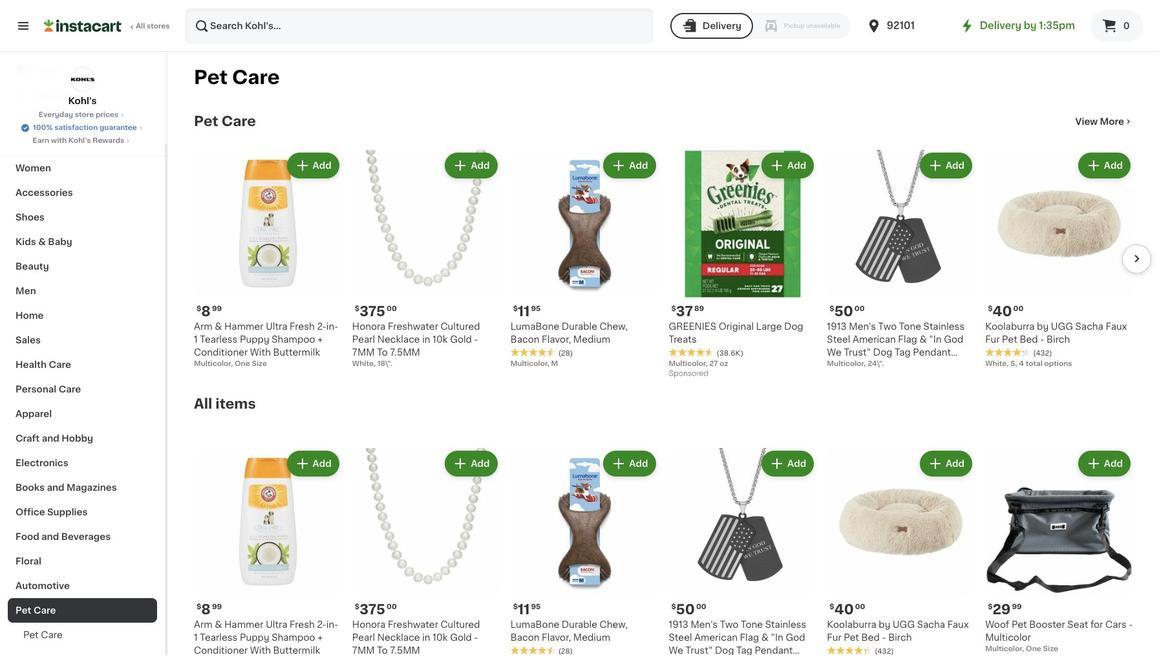 Task type: vqa. For each thing, say whether or not it's contained in the screenshot.


Task type: locate. For each thing, give the bounding box(es) containing it.
0 vertical spatial american
[[853, 335, 896, 344]]

1 vertical spatial shampoo
[[272, 633, 315, 642]]

fresh inside arm & hammer ultra fresh 2-in- 1 tearless puppy shampoo + conditioner with buttermilk multicolor, one size
[[290, 322, 315, 331]]

books and magazines
[[16, 483, 117, 492]]

trust"
[[844, 348, 871, 357], [686, 646, 713, 655]]

arm inside arm & hammer ultra fresh 2-in- 1 tearless puppy shampoo + conditioner with buttermilk multicolor, one size
[[194, 322, 213, 331]]

0 vertical spatial size
[[252, 360, 267, 367]]

rewards
[[93, 137, 124, 144]]

gold
[[450, 335, 472, 344], [450, 633, 472, 642]]

2 arm from the top
[[194, 620, 213, 629]]

0 vertical spatial flavor,
[[542, 335, 571, 344]]

buy it again link
[[8, 83, 157, 109]]

0 vertical spatial conditioner
[[194, 348, 248, 357]]

0 horizontal spatial 40
[[835, 603, 854, 616]]

flag inside 1913 men's two tone stainless steel american flag & "in god we trust" dog tag pendant necklace
[[899, 335, 918, 344]]

0 button
[[1091, 10, 1144, 41]]

durable
[[562, 322, 598, 331], [562, 620, 598, 629]]

gold for honora freshwater cultured pearl necklace in 10k gold - 7mm to 7.5mm
[[450, 633, 472, 642]]

gold inside honora freshwater cultured pearl necklace in 10k gold - 7mm to 7.5mm white, 18\".
[[450, 335, 472, 344]]

7.5mm inside honora freshwater cultured pearl necklace in 10k gold - 7mm to 7.5mm
[[390, 646, 420, 655]]

necklace inside 1913 men's two tone stainless steel american flag & "in god we trust" dog tag pendant necklace
[[828, 361, 870, 370]]

0 vertical spatial 50
[[835, 305, 854, 318]]

99 up arm & hammer ultra fresh 2-in- 1 tearless puppy shampoo + conditioner with buttermilk multicolor, one size
[[212, 305, 222, 312]]

multicolor,
[[194, 360, 233, 367], [669, 360, 708, 367], [828, 360, 867, 367], [511, 360, 550, 367], [986, 645, 1025, 652]]

375
[[360, 305, 386, 318], [360, 603, 386, 616]]

bacon inside item carousel region
[[511, 335, 540, 344]]

10k for honora freshwater cultured pearl necklace in 10k gold - 7mm to 7.5mm white, 18\".
[[433, 335, 448, 344]]

1 $ 375 00 from the top
[[355, 305, 397, 318]]

chew, inside item carousel region
[[600, 322, 628, 331]]

1 vertical spatial 7.5mm
[[390, 646, 420, 655]]

bacon for 37
[[511, 335, 540, 344]]

1 puppy from the top
[[240, 335, 270, 344]]

with for arm & hammer ultra fresh 2-in- 1 tearless puppy shampoo + conditioner with buttermilk
[[250, 646, 271, 655]]

1 7.5mm from the top
[[390, 348, 420, 357]]

in- inside arm & hammer ultra fresh 2-in- 1 tearless puppy shampoo + conditioner with buttermilk
[[327, 620, 339, 629]]

0 horizontal spatial 50
[[677, 603, 695, 616]]

sacha inside item carousel region
[[1076, 322, 1104, 331]]

chew, for 50
[[600, 620, 628, 629]]

god inside 1913 men's two tone stainless steel american flag & "in god we trust" dog tag pendant necklace
[[945, 335, 964, 344]]

1 for arm & hammer ultra fresh 2-in- 1 tearless puppy shampoo + conditioner with buttermilk
[[194, 633, 198, 642]]

durable for 37
[[562, 322, 598, 331]]

in inside honora freshwater cultured pearl necklace in 10k gold - 7mm to 7.5mm white, 18\".
[[423, 335, 431, 344]]

1 honora from the top
[[352, 322, 386, 331]]

multicolor, up sponsored badge image
[[669, 360, 708, 367]]

two
[[879, 322, 897, 331], [720, 620, 739, 629]]

2- inside arm & hammer ultra fresh 2-in- 1 tearless puppy shampoo + conditioner with buttermilk
[[317, 620, 327, 629]]

shop
[[36, 66, 60, 75]]

375 for 50
[[360, 603, 386, 616]]

medium
[[574, 335, 611, 344], [574, 633, 611, 642]]

1 horizontal spatial delivery
[[980, 21, 1022, 30]]

1 lumabone durable chew, bacon flavor, medium from the top
[[511, 322, 628, 344]]

1 95 from the top
[[531, 305, 541, 312]]

18\".
[[378, 360, 393, 367]]

2 conditioner from the top
[[194, 646, 248, 655]]

1 arm from the top
[[194, 322, 213, 331]]

1 $ 11 95 from the top
[[513, 305, 541, 318]]

1 $ 8 99 from the top
[[197, 305, 222, 318]]

1 inside arm & hammer ultra fresh 2-in- 1 tearless puppy shampoo + conditioner with buttermilk
[[194, 633, 198, 642]]

2 ultra from the top
[[266, 620, 287, 629]]

medium for 37
[[574, 335, 611, 344]]

11 for 50
[[518, 603, 530, 616]]

1 vertical spatial one
[[1027, 645, 1042, 652]]

99 right 29
[[1013, 603, 1023, 610]]

freshwater
[[388, 322, 439, 331], [388, 620, 439, 629]]

in inside honora freshwater cultured pearl necklace in 10k gold - 7mm to 7.5mm
[[423, 633, 431, 642]]

necklace inside honora freshwater cultured pearl necklace in 10k gold - 7mm to 7.5mm
[[378, 633, 420, 642]]

1 buttermilk from the top
[[273, 348, 320, 357]]

two inside 1913 men's two tone stainless steel american flag & "in god we trust" dog tag pendant necklace
[[879, 322, 897, 331]]

2 with from the top
[[250, 646, 271, 655]]

2 chew, from the top
[[600, 620, 628, 629]]

size down booster
[[1044, 645, 1059, 652]]

2 freshwater from the top
[[388, 620, 439, 629]]

lumabone for 50
[[511, 620, 560, 629]]

s,
[[1011, 360, 1018, 367]]

1 horizontal spatial bed
[[1020, 335, 1039, 344]]

1 vertical spatial flag
[[740, 633, 760, 642]]

flag inside 1913 men's two tone stainless steel american flag & "in god we trust" dog tag penda
[[740, 633, 760, 642]]

2 1 from the top
[[194, 633, 198, 642]]

"in for 1913 men's two tone stainless steel american flag & "in god we trust" dog tag penda
[[771, 633, 784, 642]]

2 vertical spatial dog
[[715, 646, 735, 655]]

0 horizontal spatial steel
[[669, 633, 693, 642]]

1 in- from the top
[[327, 322, 339, 331]]

(28) for 50
[[559, 648, 573, 655]]

options
[[1045, 360, 1073, 367]]

home
[[16, 311, 44, 320]]

1 horizontal spatial all
[[194, 397, 212, 411]]

$ 375 00 inside item carousel region
[[355, 305, 397, 318]]

None search field
[[185, 8, 654, 44]]

2 horizontal spatial by
[[1038, 322, 1049, 331]]

99 for 37
[[212, 305, 222, 312]]

with for arm & hammer ultra fresh 2-in- 1 tearless puppy shampoo + conditioner with buttermilk multicolor, one size
[[250, 348, 271, 357]]

2 buttermilk from the top
[[273, 646, 320, 655]]

1 vertical spatial hammer
[[224, 620, 264, 629]]

375 up honora freshwater cultured pearl necklace in 10k gold - 7mm to 7.5mm
[[360, 603, 386, 616]]

white, left s,
[[986, 360, 1009, 367]]

greenies
[[669, 322, 717, 331]]

1 vertical spatial fresh
[[290, 620, 315, 629]]

0 vertical spatial 10k
[[433, 335, 448, 344]]

1 horizontal spatial 1913
[[828, 322, 847, 331]]

birch
[[1047, 335, 1071, 344], [889, 633, 912, 642]]

99 inside item carousel region
[[212, 305, 222, 312]]

"in inside 1913 men's two tone stainless steel american flag & "in god we trust" dog tag penda
[[771, 633, 784, 642]]

& inside 1913 men's two tone stainless steel american flag & "in god we trust" dog tag pendant necklace
[[920, 335, 927, 344]]

2 cultured from the top
[[441, 620, 480, 629]]

treats
[[669, 335, 697, 344]]

$ 375 00 up honora freshwater cultured pearl necklace in 10k gold - 7mm to 7.5mm white, 18\".
[[355, 305, 397, 318]]

375 up '18\".' at the left bottom of the page
[[360, 305, 386, 318]]

tag for 1913 men's two tone stainless steel american flag & "in god we trust" dog tag pendant necklace
[[895, 348, 911, 357]]

1 vertical spatial medium
[[574, 633, 611, 642]]

11
[[518, 305, 530, 318], [518, 603, 530, 616]]

$ 375 00 for 37
[[355, 305, 397, 318]]

- inside honora freshwater cultured pearl necklace in 10k gold - 7mm to 7.5mm white, 18\".
[[474, 335, 479, 344]]

$ 8 99 inside item carousel region
[[197, 305, 222, 318]]

1 vertical spatial 2-
[[317, 620, 327, 629]]

multicolor, left the 24\".
[[828, 360, 867, 367]]

food and beverages link
[[8, 525, 157, 549]]

1 vertical spatial (28)
[[559, 648, 573, 655]]

tearless
[[200, 335, 238, 344], [200, 633, 238, 642]]

with
[[250, 348, 271, 357], [250, 646, 271, 655]]

1913
[[828, 322, 847, 331], [669, 620, 689, 629]]

1 horizontal spatial white,
[[986, 360, 1009, 367]]

dog inside 1913 men's two tone stainless steel american flag & "in god we trust" dog tag penda
[[715, 646, 735, 655]]

steel inside 1913 men's two tone stainless steel american flag & "in god we trust" dog tag pendant necklace
[[828, 335, 851, 344]]

1 bacon from the top
[[511, 335, 540, 344]]

white, left '18\".' at the left bottom of the page
[[352, 360, 376, 367]]

0 vertical spatial 7.5mm
[[390, 348, 420, 357]]

10k inside honora freshwater cultured pearl necklace in 10k gold - 7mm to 7.5mm
[[433, 633, 448, 642]]

guarantee
[[100, 124, 137, 131]]

1 vertical spatial "in
[[771, 633, 784, 642]]

tone
[[900, 322, 922, 331], [741, 620, 763, 629]]

1 11 from the top
[[518, 305, 530, 318]]

2 $ 375 00 from the top
[[355, 603, 397, 616]]

1 white, from the left
[[352, 360, 376, 367]]

375 inside item carousel region
[[360, 305, 386, 318]]

health care
[[16, 360, 71, 369]]

product group containing 37
[[669, 150, 817, 381]]

one up items
[[235, 360, 250, 367]]

cultured inside honora freshwater cultured pearl necklace in 10k gold - 7mm to 7.5mm
[[441, 620, 480, 629]]

with inside arm & hammer ultra fresh 2-in- 1 tearless puppy shampoo + conditioner with buttermilk multicolor, one size
[[250, 348, 271, 357]]

lumabone durable chew, bacon flavor, medium inside item carousel region
[[511, 322, 628, 344]]

$ 8 99
[[197, 305, 222, 318], [197, 603, 222, 616]]

american
[[853, 335, 896, 344], [695, 633, 738, 642]]

shampoo inside arm & hammer ultra fresh 2-in- 1 tearless puppy shampoo + conditioner with buttermilk
[[272, 633, 315, 642]]

0 vertical spatial dog
[[785, 322, 804, 331]]

2 medium from the top
[[574, 633, 611, 642]]

2 durable from the top
[[562, 620, 598, 629]]

1 gold from the top
[[450, 335, 472, 344]]

flavor, for 37
[[542, 335, 571, 344]]

tag
[[895, 348, 911, 357], [737, 646, 753, 655]]

$ 11 95
[[513, 305, 541, 318], [513, 603, 541, 616]]

& inside arm & hammer ultra fresh 2-in- 1 tearless puppy shampoo + conditioner with buttermilk
[[215, 620, 222, 629]]

size
[[252, 360, 267, 367], [1044, 645, 1059, 652]]

pearl
[[352, 335, 375, 344], [352, 633, 375, 642]]

delivery by 1:35pm
[[980, 21, 1076, 30]]

it
[[57, 92, 63, 101]]

kohl's logo image
[[70, 67, 95, 92]]

2 in from the top
[[423, 633, 431, 642]]

0 vertical spatial medium
[[574, 335, 611, 344]]

size up items
[[252, 360, 267, 367]]

necklace for honora freshwater cultured pearl necklace in 10k gold - 7mm to 7.5mm
[[378, 633, 420, 642]]

with inside arm & hammer ultra fresh 2-in- 1 tearless puppy shampoo + conditioner with buttermilk
[[250, 646, 271, 655]]

and for food
[[41, 532, 59, 541]]

0 horizontal spatial koolaburra
[[828, 620, 877, 629]]

god for 1913 men's two tone stainless steel american flag & "in god we trust" dog tag pendant necklace
[[945, 335, 964, 344]]

white, s, 4 total options
[[986, 360, 1073, 367]]

shampoo inside arm & hammer ultra fresh 2-in- 1 tearless puppy shampoo + conditioner with buttermilk multicolor, one size
[[272, 335, 315, 344]]

2 fresh from the top
[[290, 620, 315, 629]]

1 vertical spatial stainless
[[766, 620, 807, 629]]

lists link
[[8, 109, 157, 135]]

multicolor, down multicolor
[[986, 645, 1025, 652]]

1 ultra from the top
[[266, 322, 287, 331]]

lists
[[36, 118, 59, 127]]

lumabone durable chew, bacon flavor, medium for 37
[[511, 322, 628, 344]]

99
[[212, 305, 222, 312], [212, 603, 222, 610], [1013, 603, 1023, 610]]

1 vertical spatial 8
[[201, 603, 211, 616]]

0 vertical spatial arm
[[194, 322, 213, 331]]

1 cultured from the top
[[441, 322, 480, 331]]

+
[[318, 335, 323, 344], [318, 633, 323, 642]]

1 375 from the top
[[360, 305, 386, 318]]

$ 50 00 for 1913 men's two tone stainless steel american flag & "in god we trust" dog tag pendant necklace
[[830, 305, 865, 318]]

1 horizontal spatial by
[[1024, 21, 1037, 30]]

2 gold from the top
[[450, 633, 472, 642]]

pet care link
[[194, 114, 256, 129], [8, 598, 157, 623], [8, 623, 157, 648]]

automotive
[[16, 582, 70, 591]]

1 vertical spatial bacon
[[511, 633, 540, 642]]

1 vertical spatial arm
[[194, 620, 213, 629]]

apparel
[[16, 409, 52, 419]]

1 vertical spatial honora
[[352, 620, 386, 629]]

stainless inside 1913 men's two tone stainless steel american flag & "in god we trust" dog tag penda
[[766, 620, 807, 629]]

0 horizontal spatial we
[[669, 646, 684, 655]]

1913 for 1913 men's two tone stainless steel american flag & "in god we trust" dog tag pendant necklace
[[828, 322, 847, 331]]

all stores
[[136, 23, 170, 30]]

1 horizontal spatial "in
[[930, 335, 942, 344]]

pearl inside honora freshwater cultured pearl necklace in 10k gold - 7mm to 7.5mm white, 18\".
[[352, 335, 375, 344]]

trust" inside 1913 men's two tone stainless steel american flag & "in god we trust" dog tag penda
[[686, 646, 713, 655]]

and right food
[[41, 532, 59, 541]]

2 puppy from the top
[[240, 633, 270, 642]]

0 horizontal spatial tag
[[737, 646, 753, 655]]

men
[[16, 287, 36, 296]]

& inside arm & hammer ultra fresh 2-in- 1 tearless puppy shampoo + conditioner with buttermilk multicolor, one size
[[215, 322, 222, 331]]

to for honora freshwater cultured pearl necklace in 10k gold - 7mm to 7.5mm
[[377, 646, 388, 655]]

and up 'office supplies'
[[47, 483, 64, 492]]

1 vertical spatial god
[[786, 633, 806, 642]]

0 vertical spatial 1
[[194, 335, 198, 344]]

0 vertical spatial 95
[[531, 305, 541, 312]]

tone inside 1913 men's two tone stainless steel american flag & "in god we trust" dog tag penda
[[741, 620, 763, 629]]

1 horizontal spatial 50
[[835, 305, 854, 318]]

$ 375 00 for 50
[[355, 603, 397, 616]]

we inside 1913 men's two tone stainless steel american flag & "in god we trust" dog tag pendant necklace
[[828, 348, 842, 357]]

health
[[16, 360, 47, 369]]

1 vertical spatial trust"
[[686, 646, 713, 655]]

lumabone for 37
[[511, 322, 560, 331]]

tearless inside arm & hammer ultra fresh 2-in- 1 tearless puppy shampoo + conditioner with buttermilk
[[200, 633, 238, 642]]

1 horizontal spatial trust"
[[844, 348, 871, 357]]

conditioner
[[194, 348, 248, 357], [194, 646, 248, 655]]

2 8 from the top
[[201, 603, 211, 616]]

"in inside 1913 men's two tone stainless steel american flag & "in god we trust" dog tag pendant necklace
[[930, 335, 942, 344]]

1 horizontal spatial two
[[879, 322, 897, 331]]

0 vertical spatial koolaburra
[[986, 322, 1035, 331]]

7.5mm inside honora freshwater cultured pearl necklace in 10k gold - 7mm to 7.5mm white, 18\".
[[390, 348, 420, 357]]

2 7.5mm from the top
[[390, 646, 420, 655]]

puppy inside arm & hammer ultra fresh 2-in- 1 tearless puppy shampoo + conditioner with buttermilk
[[240, 633, 270, 642]]

1 flavor, from the top
[[542, 335, 571, 344]]

1 vertical spatial flavor,
[[542, 633, 571, 642]]

2 2- from the top
[[317, 620, 327, 629]]

personal
[[16, 385, 56, 394]]

1 in from the top
[[423, 335, 431, 344]]

1 vertical spatial in
[[423, 633, 431, 642]]

two for 1913 men's two tone stainless steel american flag & "in god we trust" dog tag pendant necklace
[[879, 322, 897, 331]]

1 vertical spatial tone
[[741, 620, 763, 629]]

1 horizontal spatial tag
[[895, 348, 911, 357]]

medium inside item carousel region
[[574, 335, 611, 344]]

1 (28) from the top
[[559, 350, 573, 357]]

0 horizontal spatial "in
[[771, 633, 784, 642]]

tag inside 1913 men's two tone stainless steel american flag & "in god we trust" dog tag penda
[[737, 646, 753, 655]]

(432) inside item carousel region
[[1034, 350, 1053, 357]]

1913 inside 1913 men's two tone stainless steel american flag & "in god we trust" dog tag penda
[[669, 620, 689, 629]]

1 tearless from the top
[[200, 335, 238, 344]]

$ 11 95 inside item carousel region
[[513, 305, 541, 318]]

puppy for arm & hammer ultra fresh 2-in- 1 tearless puppy shampoo + conditioner with buttermilk
[[240, 633, 270, 642]]

1 1 from the top
[[194, 335, 198, 344]]

2 pearl from the top
[[352, 633, 375, 642]]

1 horizontal spatial birch
[[1047, 335, 1071, 344]]

0 vertical spatial by
[[1024, 21, 1037, 30]]

pet inside item carousel region
[[1003, 335, 1018, 344]]

1 horizontal spatial fur
[[986, 335, 1000, 344]]

0 vertical spatial 40
[[993, 305, 1013, 318]]

1 vertical spatial cultured
[[441, 620, 480, 629]]

$ 40 00
[[989, 305, 1024, 318], [830, 603, 866, 616]]

supplies
[[47, 508, 88, 517]]

0 horizontal spatial faux
[[948, 620, 969, 629]]

1 vertical spatial all
[[194, 397, 212, 411]]

0 vertical spatial lumabone
[[511, 322, 560, 331]]

+ for arm & hammer ultra fresh 2-in- 1 tearless puppy shampoo + conditioner with buttermilk multicolor, one size
[[318, 335, 323, 344]]

& inside 1913 men's two tone stainless steel american flag & "in god we trust" dog tag penda
[[762, 633, 769, 642]]

&
[[38, 237, 46, 246], [215, 322, 222, 331], [920, 335, 927, 344], [215, 620, 222, 629], [762, 633, 769, 642]]

lumabone inside item carousel region
[[511, 322, 560, 331]]

to inside honora freshwater cultured pearl necklace in 10k gold - 7mm to 7.5mm white, 18\".
[[377, 348, 388, 357]]

0 horizontal spatial size
[[252, 360, 267, 367]]

again
[[65, 92, 91, 101]]

& for arm & hammer ultra fresh 2-in- 1 tearless puppy shampoo + conditioner with buttermilk multicolor, one size
[[215, 322, 222, 331]]

1 durable from the top
[[562, 322, 598, 331]]

buttermilk inside arm & hammer ultra fresh 2-in- 1 tearless puppy shampoo + conditioner with buttermilk multicolor, one size
[[273, 348, 320, 357]]

multicolor, for multicolor, m
[[511, 360, 550, 367]]

lumabone
[[511, 322, 560, 331], [511, 620, 560, 629]]

oz
[[720, 360, 729, 367]]

1 vertical spatial 95
[[531, 603, 541, 610]]

1 with from the top
[[250, 348, 271, 357]]

0 vertical spatial $ 50 00
[[830, 305, 865, 318]]

and right craft
[[42, 434, 59, 443]]

kids
[[16, 237, 36, 246]]

view
[[1076, 117, 1099, 126]]

2 in- from the top
[[327, 620, 339, 629]]

(432)
[[1034, 350, 1053, 357], [875, 648, 894, 655]]

multicolor, inside arm & hammer ultra fresh 2-in- 1 tearless puppy shampoo + conditioner with buttermilk multicolor, one size
[[194, 360, 233, 367]]

$ 375 00
[[355, 305, 397, 318], [355, 603, 397, 616]]

2 to from the top
[[377, 646, 388, 655]]

multicolor, up all items in the bottom of the page
[[194, 360, 233, 367]]

7mm inside honora freshwater cultured pearl necklace in 10k gold - 7mm to 7.5mm
[[352, 646, 375, 655]]

in- for arm & hammer ultra fresh 2-in- 1 tearless puppy shampoo + conditioner with buttermilk
[[327, 620, 339, 629]]

50 up 1913 men's two tone stainless steel american flag & "in god we trust" dog tag penda
[[677, 603, 695, 616]]

1 2- from the top
[[317, 322, 327, 331]]

1 pearl from the top
[[352, 335, 375, 344]]

1 vertical spatial $ 50 00
[[672, 603, 707, 616]]

1 hammer from the top
[[224, 322, 264, 331]]

hammer inside arm & hammer ultra fresh 2-in- 1 tearless puppy shampoo + conditioner with buttermilk
[[224, 620, 264, 629]]

gold inside honora freshwater cultured pearl necklace in 10k gold - 7mm to 7.5mm
[[450, 633, 472, 642]]

all left items
[[194, 397, 212, 411]]

product group
[[194, 150, 342, 369], [352, 150, 500, 369], [511, 150, 659, 369], [669, 150, 817, 381], [828, 150, 976, 370], [986, 150, 1134, 369], [194, 448, 342, 655], [352, 448, 500, 655], [511, 448, 659, 655], [669, 448, 817, 655], [828, 448, 976, 655], [986, 448, 1134, 654]]

$ 8 99 for 50
[[197, 603, 222, 616]]

1 vertical spatial 10k
[[433, 633, 448, 642]]

american inside 1913 men's two tone stainless steel american flag & "in god we trust" dog tag penda
[[695, 633, 738, 642]]

2 flavor, from the top
[[542, 633, 571, 642]]

(28) inside item carousel region
[[559, 350, 573, 357]]

7mm for honora freshwater cultured pearl necklace in 10k gold - 7mm to 7.5mm white, 18\".
[[352, 348, 375, 357]]

0 vertical spatial two
[[879, 322, 897, 331]]

arm inside arm & hammer ultra fresh 2-in- 1 tearless puppy shampoo + conditioner with buttermilk
[[194, 620, 213, 629]]

pet
[[194, 68, 228, 87], [194, 114, 218, 128], [1003, 335, 1018, 344], [16, 606, 31, 615], [1012, 620, 1028, 629], [23, 631, 39, 640], [844, 633, 860, 642]]

1 horizontal spatial ugg
[[1052, 322, 1074, 331]]

99 up arm & hammer ultra fresh 2-in- 1 tearless puppy shampoo + conditioner with buttermilk
[[212, 603, 222, 610]]

8 for 50
[[201, 603, 211, 616]]

95 inside item carousel region
[[531, 305, 541, 312]]

tearless for arm & hammer ultra fresh 2-in- 1 tearless puppy shampoo + conditioner with buttermilk
[[200, 633, 238, 642]]

2 95 from the top
[[531, 603, 541, 610]]

2 tearless from the top
[[200, 633, 238, 642]]

2 bacon from the top
[[511, 633, 540, 642]]

+ inside arm & hammer ultra fresh 2-in- 1 tearless puppy shampoo + conditioner with buttermilk multicolor, one size
[[318, 335, 323, 344]]

1 vertical spatial size
[[1044, 645, 1059, 652]]

2 hammer from the top
[[224, 620, 264, 629]]

1 horizontal spatial size
[[1044, 645, 1059, 652]]

2 $ 11 95 from the top
[[513, 603, 541, 616]]

cultured
[[441, 322, 480, 331], [441, 620, 480, 629]]

& for arm & hammer ultra fresh 2-in- 1 tearless puppy shampoo + conditioner with buttermilk
[[215, 620, 222, 629]]

all for all stores
[[136, 23, 145, 30]]

7mm inside honora freshwater cultured pearl necklace in 10k gold - 7mm to 7.5mm white, 18\".
[[352, 348, 375, 357]]

+ inside arm & hammer ultra fresh 2-in- 1 tearless puppy shampoo + conditioner with buttermilk
[[318, 633, 323, 642]]

50 for 1913 men's two tone stainless steel american flag & "in god we trust" dog tag penda
[[677, 603, 695, 616]]

(38.6k)
[[717, 350, 744, 357]]

0 vertical spatial tone
[[900, 322, 922, 331]]

2- inside arm & hammer ultra fresh 2-in- 1 tearless puppy shampoo + conditioner with buttermilk multicolor, one size
[[317, 322, 327, 331]]

100% satisfaction guarantee button
[[20, 120, 145, 133]]

0 vertical spatial lumabone durable chew, bacon flavor, medium
[[511, 322, 628, 344]]

two inside 1913 men's two tone stainless steel american flag & "in god we trust" dog tag penda
[[720, 620, 739, 629]]

1 medium from the top
[[574, 335, 611, 344]]

bed inside item carousel region
[[1020, 335, 1039, 344]]

1 shampoo from the top
[[272, 335, 315, 344]]

and for books
[[47, 483, 64, 492]]

one down booster
[[1027, 645, 1042, 652]]

puppy
[[240, 335, 270, 344], [240, 633, 270, 642]]

$ 50 00 up 1913 men's two tone stainless steel american flag & "in god we trust" dog tag penda
[[672, 603, 707, 616]]

fresh inside arm & hammer ultra fresh 2-in- 1 tearless puppy shampoo + conditioner with buttermilk
[[290, 620, 315, 629]]

2 $ 8 99 from the top
[[197, 603, 222, 616]]

tag inside 1913 men's two tone stainless steel american flag & "in god we trust" dog tag pendant necklace
[[895, 348, 911, 357]]

honora
[[352, 322, 386, 331], [352, 620, 386, 629]]

american inside 1913 men's two tone stainless steel american flag & "in god we trust" dog tag pendant necklace
[[853, 335, 896, 344]]

2 7mm from the top
[[352, 646, 375, 655]]

1 vertical spatial we
[[669, 646, 684, 655]]

ultra for arm & hammer ultra fresh 2-in- 1 tearless puppy shampoo + conditioner with buttermilk multicolor, one size
[[266, 322, 287, 331]]

in-
[[327, 322, 339, 331], [327, 620, 339, 629]]

2 10k from the top
[[433, 633, 448, 642]]

1 inside arm & hammer ultra fresh 2-in- 1 tearless puppy shampoo + conditioner with buttermilk multicolor, one size
[[194, 335, 198, 344]]

view more
[[1076, 117, 1125, 126]]

1 vertical spatial american
[[695, 633, 738, 642]]

$
[[197, 305, 201, 312], [355, 305, 360, 312], [672, 305, 677, 312], [830, 305, 835, 312], [513, 305, 518, 312], [989, 305, 993, 312], [197, 603, 201, 610], [355, 603, 360, 610], [672, 603, 677, 610], [830, 603, 835, 610], [513, 603, 518, 610], [989, 603, 993, 610]]

$ 375 00 up honora freshwater cultured pearl necklace in 10k gold - 7mm to 7.5mm
[[355, 603, 397, 616]]

1 vertical spatial lumabone
[[511, 620, 560, 629]]

multicolor, left m
[[511, 360, 550, 367]]

0 vertical spatial 2-
[[317, 322, 327, 331]]

to inside honora freshwater cultured pearl necklace in 10k gold - 7mm to 7.5mm
[[377, 646, 388, 655]]

earn with kohl's rewards link
[[33, 136, 132, 146]]

0 vertical spatial flag
[[899, 335, 918, 344]]

honora inside honora freshwater cultured pearl necklace in 10k gold - 7mm to 7.5mm white, 18\".
[[352, 322, 386, 331]]

2 11 from the top
[[518, 603, 530, 616]]

beauty link
[[8, 254, 157, 279]]

hammer inside arm & hammer ultra fresh 2-in- 1 tearless puppy shampoo + conditioner with buttermilk multicolor, one size
[[224, 322, 264, 331]]

1 horizontal spatial steel
[[828, 335, 851, 344]]

by inside item carousel region
[[1038, 322, 1049, 331]]

multicolor, inside woof pet booster seat for cars - multicolor multicolor, one size
[[986, 645, 1025, 652]]

2 shampoo from the top
[[272, 633, 315, 642]]

1 lumabone from the top
[[511, 322, 560, 331]]

freshwater for honora freshwater cultured pearl necklace in 10k gold - 7mm to 7.5mm
[[388, 620, 439, 629]]

earn with kohl's rewards
[[33, 137, 124, 144]]

all left stores at the top of the page
[[136, 23, 145, 30]]

0 vertical spatial fresh
[[290, 322, 315, 331]]

pearl inside honora freshwater cultured pearl necklace in 10k gold - 7mm to 7.5mm
[[352, 633, 375, 642]]

2 honora from the top
[[352, 620, 386, 629]]

1 freshwater from the top
[[388, 322, 439, 331]]

1 10k from the top
[[433, 335, 448, 344]]

ultra inside arm & hammer ultra fresh 2-in- 1 tearless puppy shampoo + conditioner with buttermilk
[[266, 620, 287, 629]]

2 (28) from the top
[[559, 648, 573, 655]]

0 vertical spatial (28)
[[559, 350, 573, 357]]

1 to from the top
[[377, 348, 388, 357]]

1 vertical spatial 1913
[[669, 620, 689, 629]]

0 vertical spatial buttermilk
[[273, 348, 320, 357]]

by
[[1024, 21, 1037, 30], [1038, 322, 1049, 331], [879, 620, 891, 629]]

durable inside item carousel region
[[562, 322, 598, 331]]

1 fresh from the top
[[290, 322, 315, 331]]

flavor, for 50
[[542, 633, 571, 642]]

8 inside item carousel region
[[201, 305, 211, 318]]

1 vertical spatial 40
[[835, 603, 854, 616]]

0 vertical spatial $ 8 99
[[197, 305, 222, 318]]

1 horizontal spatial koolaburra by ugg sacha faux fur pet bed - birch
[[986, 322, 1128, 344]]

1 vertical spatial with
[[250, 646, 271, 655]]

2 + from the top
[[318, 633, 323, 642]]

0 vertical spatial 375
[[360, 305, 386, 318]]

2 white, from the left
[[986, 360, 1009, 367]]

men's for 1913 men's two tone stainless steel american flag & "in god we trust" dog tag penda
[[691, 620, 718, 629]]

men's inside 1913 men's two tone stainless steel american flag & "in god we trust" dog tag pendant necklace
[[850, 322, 877, 331]]

0 vertical spatial puppy
[[240, 335, 270, 344]]

birch inside item carousel region
[[1047, 335, 1071, 344]]

$ 50 00 up 'multicolor, 24\".'
[[830, 305, 865, 318]]

0 vertical spatial 1913
[[828, 322, 847, 331]]

2 vertical spatial by
[[879, 620, 891, 629]]

shampoo for arm & hammer ultra fresh 2-in- 1 tearless puppy shampoo + conditioner with buttermilk multicolor, one size
[[272, 335, 315, 344]]

1 vertical spatial +
[[318, 633, 323, 642]]

1 horizontal spatial we
[[828, 348, 842, 357]]

10k inside honora freshwater cultured pearl necklace in 10k gold - 7mm to 7.5mm white, 18\".
[[433, 335, 448, 344]]

1 + from the top
[[318, 335, 323, 344]]

2 lumabone durable chew, bacon flavor, medium from the top
[[511, 620, 628, 642]]

ultra inside arm & hammer ultra fresh 2-in- 1 tearless puppy shampoo + conditioner with buttermilk multicolor, one size
[[266, 322, 287, 331]]

1 conditioner from the top
[[194, 348, 248, 357]]

1 chew, from the top
[[600, 322, 628, 331]]

woof
[[986, 620, 1010, 629]]

100% satisfaction guarantee
[[33, 124, 137, 131]]

1 vertical spatial in-
[[327, 620, 339, 629]]

2- for arm & hammer ultra fresh 2-in- 1 tearless puppy shampoo + conditioner with buttermilk
[[317, 620, 327, 629]]

hammer for arm & hammer ultra fresh 2-in- 1 tearless puppy shampoo + conditioner with buttermilk
[[224, 620, 264, 629]]

arm for arm & hammer ultra fresh 2-in- 1 tearless puppy shampoo + conditioner with buttermilk multicolor, one size
[[194, 322, 213, 331]]

1 7mm from the top
[[352, 348, 375, 357]]

1 vertical spatial 375
[[360, 603, 386, 616]]

2 375 from the top
[[360, 603, 386, 616]]

0 vertical spatial god
[[945, 335, 964, 344]]

flavor, inside item carousel region
[[542, 335, 571, 344]]

$ 11 95 for 37
[[513, 305, 541, 318]]

0 vertical spatial birch
[[1047, 335, 1071, 344]]

50 up 'multicolor, 24\".'
[[835, 305, 854, 318]]

everyday store prices link
[[39, 110, 126, 120]]

1 vertical spatial 7mm
[[352, 646, 375, 655]]

gold for honora freshwater cultured pearl necklace in 10k gold - 7mm to 7.5mm white, 18\".
[[450, 335, 472, 344]]

2 lumabone from the top
[[511, 620, 560, 629]]

95
[[531, 305, 541, 312], [531, 603, 541, 610]]

sacha
[[1076, 322, 1104, 331], [918, 620, 946, 629]]

1 8 from the top
[[201, 305, 211, 318]]

puppy inside arm & hammer ultra fresh 2-in- 1 tearless puppy shampoo + conditioner with buttermilk multicolor, one size
[[240, 335, 270, 344]]



Task type: describe. For each thing, give the bounding box(es) containing it.
29
[[993, 603, 1011, 616]]

pet inside woof pet booster seat for cars - multicolor multicolor, one size
[[1012, 620, 1028, 629]]

cultured for honora freshwater cultured pearl necklace in 10k gold - 7mm to 7.5mm
[[441, 620, 480, 629]]

1 vertical spatial faux
[[948, 620, 969, 629]]

honora for honora freshwater cultured pearl necklace in 10k gold - 7mm to 7.5mm white, 18\".
[[352, 322, 386, 331]]

all items
[[194, 397, 256, 411]]

one inside woof pet booster seat for cars - multicolor multicolor, one size
[[1027, 645, 1042, 652]]

$ inside $ 29 99
[[989, 603, 993, 610]]

beauty
[[16, 262, 49, 271]]

1 vertical spatial bed
[[862, 633, 880, 642]]

1 for arm & hammer ultra fresh 2-in- 1 tearless puppy shampoo + conditioner with buttermilk multicolor, one size
[[194, 335, 198, 344]]

lumabone durable chew, bacon flavor, medium for 50
[[511, 620, 628, 642]]

7.5mm for honora freshwater cultured pearl necklace in 10k gold - 7mm to 7.5mm
[[390, 646, 420, 655]]

accessories
[[16, 188, 73, 197]]

delivery for delivery
[[703, 21, 742, 30]]

pearl for honora freshwater cultured pearl necklace in 10k gold - 7mm to 7.5mm white, 18\".
[[352, 335, 375, 344]]

office
[[16, 508, 45, 517]]

original
[[719, 322, 754, 331]]

in for honora freshwater cultured pearl necklace in 10k gold - 7mm to 7.5mm white, 18\".
[[423, 335, 431, 344]]

sales link
[[8, 328, 157, 353]]

multicolor, m
[[511, 360, 558, 367]]

95 for 37
[[531, 305, 541, 312]]

puppy for arm & hammer ultra fresh 2-in- 1 tearless puppy shampoo + conditioner with buttermilk multicolor, one size
[[240, 335, 270, 344]]

trust" for 1913 men's two tone stainless steel american flag & "in god we trust" dog tag pendant necklace
[[844, 348, 871, 357]]

freshwater for honora freshwater cultured pearl necklace in 10k gold - 7mm to 7.5mm white, 18\".
[[388, 322, 439, 331]]

craft and hobby link
[[8, 426, 157, 451]]

woof pet booster seat for cars - multicolor multicolor, one size
[[986, 620, 1134, 652]]

tag for 1913 men's two tone stainless steel american flag & "in god we trust" dog tag penda
[[737, 646, 753, 655]]

books and magazines link
[[8, 475, 157, 500]]

multicolor, for multicolor, 24\".
[[828, 360, 867, 367]]

100%
[[33, 124, 53, 131]]

honora freshwater cultured pearl necklace in 10k gold - 7mm to 7.5mm white, 18\".
[[352, 322, 480, 367]]

multicolor, 24\".
[[828, 360, 884, 367]]

home link
[[8, 303, 157, 328]]

$ inside $ 37 89
[[672, 305, 677, 312]]

magazines
[[67, 483, 117, 492]]

beverages
[[61, 532, 111, 541]]

durable for 50
[[562, 620, 598, 629]]

1 vertical spatial koolaburra
[[828, 620, 877, 629]]

shop link
[[8, 58, 157, 83]]

hammer for arm & hammer ultra fresh 2-in- 1 tearless puppy shampoo + conditioner with buttermilk multicolor, one size
[[224, 322, 264, 331]]

multicolor, 27 oz
[[669, 360, 729, 367]]

- inside woof pet booster seat for cars - multicolor multicolor, one size
[[1130, 620, 1134, 629]]

$ 11 95 for 50
[[513, 603, 541, 616]]

hobby
[[62, 434, 93, 443]]

everyday
[[39, 111, 73, 118]]

4
[[1020, 360, 1025, 367]]

health care link
[[8, 353, 157, 377]]

buy
[[36, 92, 55, 101]]

buttermilk for arm & hammer ultra fresh 2-in- 1 tearless puppy shampoo + conditioner with buttermilk multicolor, one size
[[273, 348, 320, 357]]

koolaburra by ugg sacha faux fur pet bed - birch inside item carousel region
[[986, 322, 1128, 344]]

0 horizontal spatial ugg
[[893, 620, 915, 629]]

seat
[[1068, 620, 1089, 629]]

ultra for arm & hammer ultra fresh 2-in- 1 tearless puppy shampoo + conditioner with buttermilk
[[266, 620, 287, 629]]

women link
[[8, 156, 157, 180]]

kohl's link
[[68, 67, 97, 107]]

floral link
[[8, 549, 157, 574]]

food and beverages
[[16, 532, 111, 541]]

flag for 1913 men's two tone stainless steel american flag & "in god we trust" dog tag penda
[[740, 633, 760, 642]]

two for 1913 men's two tone stainless steel american flag & "in god we trust" dog tag penda
[[720, 620, 739, 629]]

(28) for 37
[[559, 350, 573, 357]]

$ 50 00 for 1913 men's two tone stainless steel american flag & "in god we trust" dog tag penda
[[672, 603, 707, 616]]

food
[[16, 532, 39, 541]]

electronics link
[[8, 451, 157, 475]]

arm for arm & hammer ultra fresh 2-in- 1 tearless puppy shampoo + conditioner with buttermilk
[[194, 620, 213, 629]]

in for honora freshwater cultured pearl necklace in 10k gold - 7mm to 7.5mm
[[423, 633, 431, 642]]

2- for arm & hammer ultra fresh 2-in- 1 tearless puppy shampoo + conditioner with buttermilk multicolor, one size
[[317, 322, 327, 331]]

apparel link
[[8, 402, 157, 426]]

10k for honora freshwater cultured pearl necklace in 10k gold - 7mm to 7.5mm
[[433, 633, 448, 642]]

honora for honora freshwater cultured pearl necklace in 10k gold - 7mm to 7.5mm
[[352, 620, 386, 629]]

medium for 50
[[574, 633, 611, 642]]

office supplies link
[[8, 500, 157, 525]]

koolaburra inside item carousel region
[[986, 322, 1035, 331]]

stainless for 1913 men's two tone stainless steel american flag & "in god we trust" dog tag penda
[[766, 620, 807, 629]]

tearless for arm & hammer ultra fresh 2-in- 1 tearless puppy shampoo + conditioner with buttermilk multicolor, one size
[[200, 335, 238, 344]]

1913 men's two tone stainless steel american flag & "in god we trust" dog tag penda
[[669, 620, 807, 655]]

stores
[[147, 23, 170, 30]]

chew, for 37
[[600, 322, 628, 331]]

books
[[16, 483, 45, 492]]

shoes link
[[8, 205, 157, 230]]

fur inside item carousel region
[[986, 335, 1000, 344]]

everyday store prices
[[39, 111, 119, 118]]

white, inside honora freshwater cultured pearl necklace in 10k gold - 7mm to 7.5mm white, 18\".
[[352, 360, 376, 367]]

instacart logo image
[[44, 18, 122, 34]]

bacon for 50
[[511, 633, 540, 642]]

earn
[[33, 137, 49, 144]]

$ 37 89
[[672, 305, 705, 318]]

baby
[[48, 237, 72, 246]]

99 for 50
[[212, 603, 222, 610]]

we for 1913 men's two tone stainless steel american flag & "in god we trust" dog tag penda
[[669, 646, 684, 655]]

floral
[[16, 557, 41, 566]]

0 horizontal spatial koolaburra by ugg sacha faux fur pet bed - birch
[[828, 620, 969, 642]]

greenies original large dog treats
[[669, 322, 804, 344]]

and for craft
[[42, 434, 59, 443]]

$ 40 00 inside item carousel region
[[989, 305, 1024, 318]]

1 vertical spatial fur
[[828, 633, 842, 642]]

1 vertical spatial (432)
[[875, 648, 894, 655]]

1 vertical spatial $ 40 00
[[830, 603, 866, 616]]

with
[[51, 137, 67, 144]]

cultured for honora freshwater cultured pearl necklace in 10k gold - 7mm to 7.5mm white, 18\".
[[441, 322, 480, 331]]

kohl's
[[68, 137, 91, 144]]

pearl for honora freshwater cultured pearl necklace in 10k gold - 7mm to 7.5mm
[[352, 633, 375, 642]]

total
[[1026, 360, 1043, 367]]

product group containing 29
[[986, 448, 1134, 654]]

fresh for arm & hammer ultra fresh 2-in- 1 tearless puppy shampoo + conditioner with buttermilk multicolor, one size
[[290, 322, 315, 331]]

prices
[[96, 111, 119, 118]]

satisfaction
[[54, 124, 98, 131]]

buy it again
[[36, 92, 91, 101]]

conditioner for arm & hammer ultra fresh 2-in- 1 tearless puppy shampoo + conditioner with buttermilk multicolor, one size
[[194, 348, 248, 357]]

50 for 1913 men's two tone stainless steel american flag & "in god we trust" dog tag pendant necklace
[[835, 305, 854, 318]]

delivery by 1:35pm link
[[960, 18, 1076, 34]]

cars
[[1106, 620, 1127, 629]]

fresh for arm & hammer ultra fresh 2-in- 1 tearless puppy shampoo + conditioner with buttermilk
[[290, 620, 315, 629]]

personal care link
[[8, 377, 157, 402]]

8 for 37
[[201, 305, 211, 318]]

one inside arm & hammer ultra fresh 2-in- 1 tearless puppy shampoo + conditioner with buttermilk multicolor, one size
[[235, 360, 250, 367]]

dog for 1913 men's two tone stainless steel american flag & "in god we trust" dog tag pendant necklace
[[874, 348, 893, 357]]

service type group
[[671, 13, 851, 39]]

in- for arm & hammer ultra fresh 2-in- 1 tearless puppy shampoo + conditioner with buttermilk multicolor, one size
[[327, 322, 339, 331]]

all stores link
[[44, 8, 171, 44]]

god for 1913 men's two tone stainless steel american flag & "in god we trust" dog tag penda
[[786, 633, 806, 642]]

1913 for 1913 men's two tone stainless steel american flag & "in god we trust" dog tag penda
[[669, 620, 689, 629]]

store
[[75, 111, 94, 118]]

all for all items
[[194, 397, 212, 411]]

sales
[[16, 336, 41, 345]]

size inside woof pet booster seat for cars - multicolor multicolor, one size
[[1044, 645, 1059, 652]]

- inside honora freshwater cultured pearl necklace in 10k gold - 7mm to 7.5mm
[[474, 633, 479, 642]]

92101
[[887, 21, 915, 30]]

kids & baby link
[[8, 230, 157, 254]]

delivery for delivery by 1:35pm
[[980, 21, 1022, 30]]

Search field
[[186, 9, 653, 43]]

sponsored badge image
[[669, 370, 708, 378]]

accessories link
[[8, 180, 157, 205]]

0 horizontal spatial by
[[879, 620, 891, 629]]

more
[[1101, 117, 1125, 126]]

faux inside item carousel region
[[1106, 322, 1128, 331]]

shoes
[[16, 213, 45, 222]]

american for 1913 men's two tone stainless steel american flag & "in god we trust" dog tag penda
[[695, 633, 738, 642]]

for
[[1091, 620, 1104, 629]]

tone for 1913 men's two tone stainless steel american flag & "in god we trust" dog tag pendant necklace
[[900, 322, 922, 331]]

1913 men's two tone stainless steel american flag & "in god we trust" dog tag pendant necklace
[[828, 322, 965, 370]]

& for kids & baby
[[38, 237, 46, 246]]

arm & hammer ultra fresh 2-in- 1 tearless puppy shampoo + conditioner with buttermilk multicolor, one size
[[194, 322, 339, 367]]

multicolor, for multicolor, 27 oz
[[669, 360, 708, 367]]

trust" for 1913 men's two tone stainless steel american flag & "in god we trust" dog tag penda
[[686, 646, 713, 655]]

shampoo for arm & hammer ultra fresh 2-in- 1 tearless puppy shampoo + conditioner with buttermilk
[[272, 633, 315, 642]]

arm & hammer ultra fresh 2-in- 1 tearless puppy shampoo + conditioner with buttermilk
[[194, 620, 339, 655]]

american for 1913 men's two tone stainless steel american flag & "in god we trust" dog tag pendant necklace
[[853, 335, 896, 344]]

craft and hobby
[[16, 434, 93, 443]]

$ 8 99 for 37
[[197, 305, 222, 318]]

"in for 1913 men's two tone stainless steel american flag & "in god we trust" dog tag pendant necklace
[[930, 335, 942, 344]]

0 horizontal spatial birch
[[889, 633, 912, 642]]

stainless for 1913 men's two tone stainless steel american flag & "in god we trust" dog tag pendant necklace
[[924, 322, 965, 331]]

24\".
[[868, 360, 884, 367]]

7mm for honora freshwater cultured pearl necklace in 10k gold - 7mm to 7.5mm
[[352, 646, 375, 655]]

flag for 1913 men's two tone stainless steel american flag & "in god we trust" dog tag pendant necklace
[[899, 335, 918, 344]]

office supplies
[[16, 508, 88, 517]]

items
[[216, 397, 256, 411]]

by inside 'delivery by 1:35pm' link
[[1024, 21, 1037, 30]]

ugg inside item carousel region
[[1052, 322, 1074, 331]]

electronics
[[16, 459, 68, 468]]

necklace for honora freshwater cultured pearl necklace in 10k gold - 7mm to 7.5mm white, 18\".
[[378, 335, 420, 344]]

11 for 37
[[518, 305, 530, 318]]

dog for 1913 men's two tone stainless steel american flag & "in god we trust" dog tag penda
[[715, 646, 735, 655]]

size inside arm & hammer ultra fresh 2-in- 1 tearless puppy shampoo + conditioner with buttermilk multicolor, one size
[[252, 360, 267, 367]]

we for 1913 men's two tone stainless steel american flag & "in god we trust" dog tag pendant necklace
[[828, 348, 842, 357]]

95 for 50
[[531, 603, 541, 610]]

1:35pm
[[1040, 21, 1076, 30]]

99 inside $ 29 99
[[1013, 603, 1023, 610]]

honora freshwater cultured pearl necklace in 10k gold - 7mm to 7.5mm
[[352, 620, 480, 655]]

dog inside greenies original large dog treats
[[785, 322, 804, 331]]

+ for arm & hammer ultra fresh 2-in- 1 tearless puppy shampoo + conditioner with buttermilk
[[318, 633, 323, 642]]

40 inside item carousel region
[[993, 305, 1013, 318]]

kohl's
[[68, 96, 97, 105]]

steel for 1913 men's two tone stainless steel american flag & "in god we trust" dog tag penda
[[669, 633, 693, 642]]

1 vertical spatial sacha
[[918, 620, 946, 629]]

automotive link
[[8, 574, 157, 598]]

0
[[1124, 21, 1131, 30]]

steel for 1913 men's two tone stainless steel american flag & "in god we trust" dog tag pendant necklace
[[828, 335, 851, 344]]

men's for 1913 men's two tone stainless steel american flag & "in god we trust" dog tag pendant necklace
[[850, 322, 877, 331]]

92101 button
[[867, 8, 944, 44]]

item carousel region
[[176, 145, 1152, 386]]

conditioner for arm & hammer ultra fresh 2-in- 1 tearless puppy shampoo + conditioner with buttermilk
[[194, 646, 248, 655]]

375 for 37
[[360, 305, 386, 318]]



